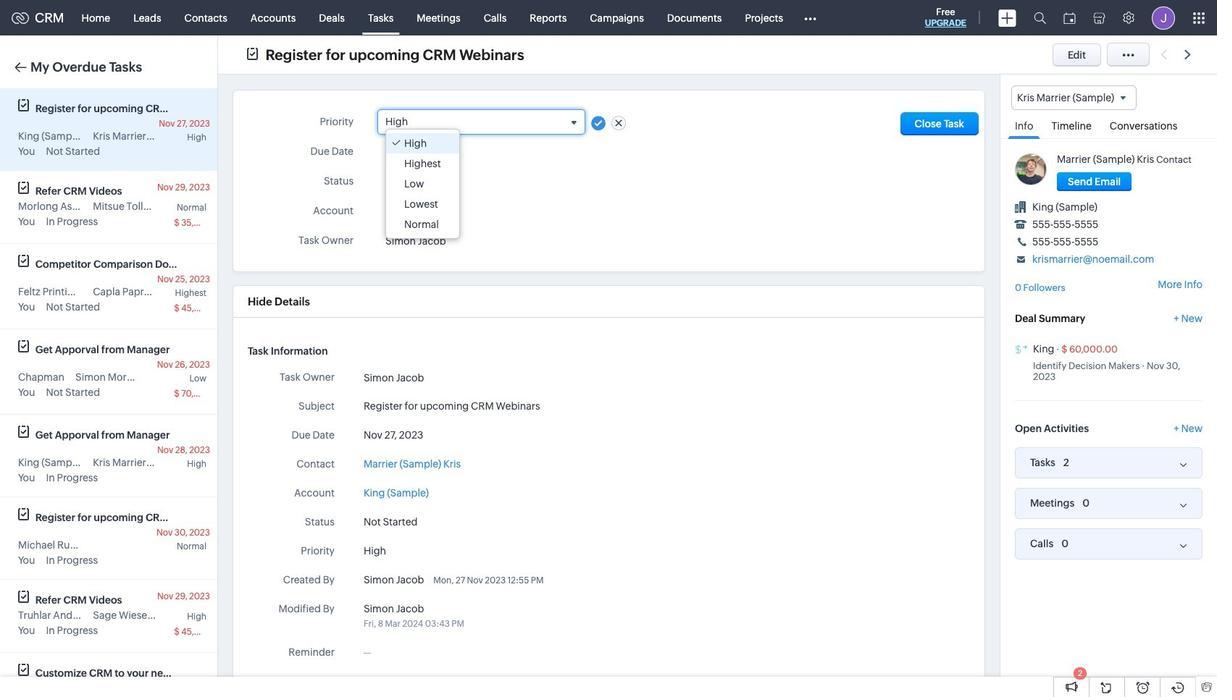 Task type: locate. For each thing, give the bounding box(es) containing it.
calendar image
[[1064, 12, 1076, 24]]

Other Modules field
[[795, 6, 826, 29]]

search image
[[1034, 12, 1047, 24]]

None button
[[1057, 173, 1132, 191]]

tree
[[386, 130, 459, 239]]

create menu image
[[999, 9, 1017, 26]]

next record image
[[1185, 50, 1194, 59]]

None field
[[1012, 86, 1137, 110], [386, 115, 578, 129], [1012, 86, 1137, 110], [386, 115, 578, 129]]



Task type: vqa. For each thing, say whether or not it's contained in the screenshot.
Search Element
yes



Task type: describe. For each thing, give the bounding box(es) containing it.
create menu element
[[990, 0, 1026, 35]]

search element
[[1026, 0, 1055, 36]]

previous record image
[[1161, 50, 1168, 59]]

logo image
[[12, 12, 29, 24]]

profile image
[[1152, 6, 1176, 29]]

profile element
[[1144, 0, 1184, 35]]



